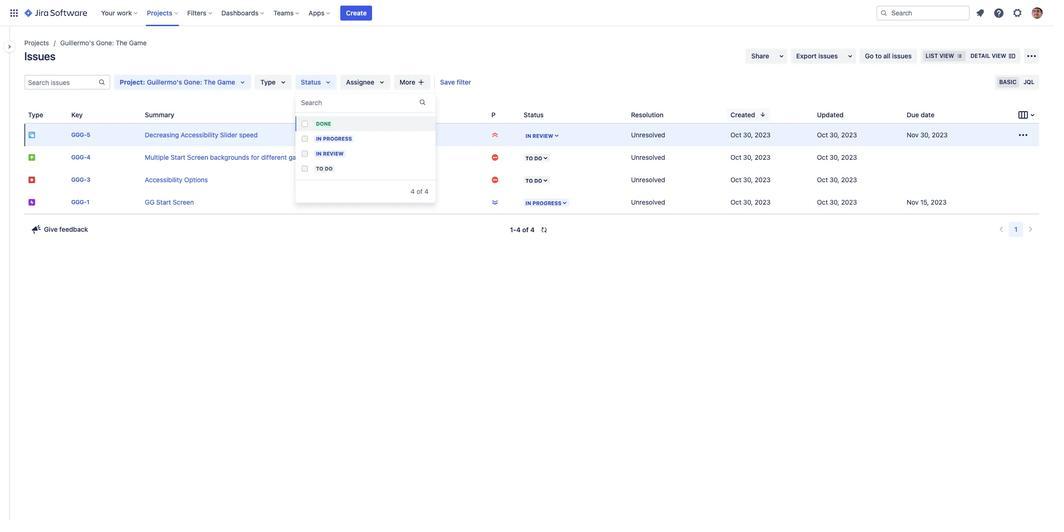 Task type: locate. For each thing, give the bounding box(es) containing it.
1 vertical spatial gone:
[[184, 78, 202, 86]]

2 horizontal spatial drag column image
[[904, 109, 915, 120]]

different
[[261, 153, 287, 161]]

nov for nov 30, 2023
[[907, 131, 919, 139]]

1 vertical spatial game
[[217, 78, 235, 86]]

drag column image inside the p button
[[488, 109, 499, 120]]

to
[[876, 52, 882, 60]]

status inside dropdown button
[[301, 78, 321, 86]]

projects
[[147, 9, 172, 17], [24, 39, 49, 47]]

projects inside popup button
[[147, 9, 172, 17]]

oct 30, 2023
[[731, 131, 771, 139], [818, 131, 858, 139], [731, 153, 771, 161], [818, 153, 858, 161], [731, 176, 771, 184], [818, 176, 858, 184], [731, 198, 771, 206], [818, 198, 858, 206]]

2 drag column image from the left
[[727, 109, 738, 120]]

jira software image
[[24, 7, 87, 18], [24, 7, 87, 18]]

start right multiple
[[171, 153, 186, 161]]

row up 1-4 of 4
[[24, 191, 1040, 214]]

2 view from the left
[[992, 52, 1007, 59]]

resolution button
[[628, 108, 679, 121]]

in
[[316, 136, 322, 142], [316, 151, 322, 157]]

1 ggg- from the top
[[71, 132, 87, 139]]

issues
[[819, 52, 838, 60], [893, 52, 912, 60]]

5
[[87, 132, 90, 139]]

1 issues from the left
[[819, 52, 838, 60]]

1 in from the top
[[316, 136, 322, 142]]

apps
[[309, 9, 325, 17]]

drag column image inside the 'resolution' button
[[628, 109, 639, 120]]

banner
[[0, 0, 1055, 26]]

1 horizontal spatial drag column image
[[727, 109, 738, 120]]

3 row from the top
[[24, 169, 1040, 191]]

projects up issues
[[24, 39, 49, 47]]

2 nov from the top
[[907, 198, 919, 206]]

4 row from the top
[[24, 191, 1040, 214]]

issues inside export issues "button"
[[819, 52, 838, 60]]

your profile and settings image
[[1032, 7, 1044, 18]]

guillermo's
[[60, 39, 94, 47], [147, 78, 182, 86]]

updated button
[[814, 108, 859, 121]]

drag column image
[[24, 109, 36, 120], [727, 109, 738, 120], [904, 109, 915, 120]]

1 vertical spatial medium high image
[[492, 176, 499, 184]]

2 in from the top
[[316, 151, 322, 157]]

medium high image
[[492, 154, 499, 161], [492, 176, 499, 184]]

drag column image left date
[[904, 109, 915, 120]]

open share dialog image
[[776, 51, 788, 62]]

drag column image left the 'sorted in descending order' image
[[727, 109, 738, 120]]

screen down the accessibility options link
[[173, 198, 194, 206]]

1 medium high image from the top
[[492, 154, 499, 161]]

save filter button
[[435, 75, 477, 90]]

ggg-1 link
[[71, 199, 90, 206]]

slider
[[220, 131, 238, 139]]

projects button
[[144, 5, 182, 20]]

start right "gg"
[[156, 198, 171, 206]]

1 horizontal spatial the
[[204, 78, 216, 86]]

issues right all
[[893, 52, 912, 60]]

unresolved for gg start screen
[[631, 198, 666, 206]]

drag column image inside updated button
[[814, 109, 825, 120]]

medium high image down highest icon
[[492, 154, 499, 161]]

ggg- down ggg-5
[[71, 154, 87, 161]]

2 ggg- from the top
[[71, 154, 87, 161]]

in down the done
[[316, 136, 322, 142]]

0 vertical spatial game
[[129, 39, 147, 47]]

p
[[492, 111, 496, 119]]

projects for projects link
[[24, 39, 49, 47]]

0 vertical spatial start
[[171, 153, 186, 161]]

1 vertical spatial screen
[[173, 198, 194, 206]]

row up the lowest image
[[24, 169, 1040, 191]]

status up search
[[301, 78, 321, 86]]

1 vertical spatial 1
[[1015, 225, 1018, 233]]

5 drag column image from the left
[[628, 109, 639, 120]]

guillermo's right projects link
[[60, 39, 94, 47]]

1 inside button
[[1015, 225, 1018, 233]]

view right list
[[940, 52, 955, 59]]

1 horizontal spatial guillermo's
[[147, 78, 182, 86]]

row containing decreasing accessibility slider speed
[[24, 124, 1040, 146]]

export issues button
[[791, 49, 856, 64]]

1 vertical spatial start
[[156, 198, 171, 206]]

0 vertical spatial in
[[316, 136, 322, 142]]

unresolved for decreasing accessibility slider speed
[[631, 131, 666, 139]]

ggg-
[[71, 132, 87, 139], [71, 154, 87, 161], [71, 177, 87, 184], [71, 199, 87, 206]]

2 unresolved from the top
[[631, 153, 666, 161]]

row down status button
[[24, 124, 1040, 146]]

decreasing
[[145, 131, 179, 139]]

None text field
[[301, 98, 303, 108]]

1 vertical spatial status
[[524, 111, 544, 119]]

ggg- up ggg-1
[[71, 177, 87, 184]]

Search field
[[877, 5, 971, 20]]

create
[[346, 9, 367, 17]]

save
[[440, 78, 455, 86]]

0 horizontal spatial guillermo's
[[60, 39, 94, 47]]

0 vertical spatial status
[[301, 78, 321, 86]]

2023
[[755, 131, 771, 139], [842, 131, 858, 139], [932, 131, 948, 139], [755, 153, 771, 161], [842, 153, 858, 161], [755, 176, 771, 184], [842, 176, 858, 184], [755, 198, 771, 206], [842, 198, 858, 206], [931, 198, 947, 206]]

3 drag column image from the left
[[488, 109, 499, 120]]

epic image
[[28, 199, 36, 206]]

drag column image inside type button
[[24, 109, 36, 120]]

6 drag column image from the left
[[814, 109, 825, 120]]

0 vertical spatial screen
[[187, 153, 208, 161]]

status
[[301, 78, 321, 86], [524, 111, 544, 119]]

row
[[24, 124, 1040, 146], [24, 146, 1040, 169], [24, 169, 1040, 191], [24, 191, 1040, 214]]

1 horizontal spatial view
[[992, 52, 1007, 59]]

drag column image inside the summary button
[[141, 109, 152, 120]]

0 horizontal spatial the
[[116, 39, 127, 47]]

drag column image for type
[[24, 109, 36, 120]]

view for list view
[[940, 52, 955, 59]]

notifications image
[[975, 7, 986, 18]]

ggg-5 link
[[71, 132, 90, 139]]

highest image
[[492, 131, 499, 139]]

:
[[143, 78, 145, 86]]

1 drag column image from the left
[[68, 109, 79, 120]]

0 horizontal spatial issues
[[819, 52, 838, 60]]

drag column image
[[68, 109, 79, 120], [141, 109, 152, 120], [488, 109, 499, 120], [520, 109, 532, 120], [628, 109, 639, 120], [814, 109, 825, 120]]

1-
[[510, 226, 517, 234]]

1 horizontal spatial issues
[[893, 52, 912, 60]]

4
[[87, 154, 90, 161], [411, 188, 415, 196], [425, 188, 429, 196], [517, 226, 521, 234], [531, 226, 535, 234]]

0 vertical spatial type
[[261, 78, 276, 86]]

screen up 'options' on the top
[[187, 153, 208, 161]]

addicon image
[[418, 79, 425, 86]]

medium high image for accessibility options
[[492, 176, 499, 184]]

in left the review
[[316, 151, 322, 157]]

drag column image inside status button
[[520, 109, 532, 120]]

gg
[[145, 198, 155, 206]]

project
[[120, 78, 143, 86]]

0 horizontal spatial type
[[28, 111, 43, 119]]

1 unresolved from the top
[[631, 131, 666, 139]]

row down in review - change status icon
[[24, 146, 1040, 169]]

3 drag column image from the left
[[904, 109, 915, 120]]

resolution
[[631, 111, 664, 119]]

issues inside go to all issues link
[[893, 52, 912, 60]]

medium high image for multiple start screen backgrounds for different game states
[[492, 154, 499, 161]]

refresh image
[[541, 226, 548, 234]]

issues element
[[24, 107, 1040, 214]]

15,
[[921, 198, 930, 206]]

projects for projects popup button
[[147, 9, 172, 17]]

gone: down your
[[96, 39, 114, 47]]

screen
[[187, 153, 208, 161], [173, 198, 194, 206]]

3 ggg- from the top
[[71, 177, 87, 184]]

states
[[307, 153, 326, 161]]

ggg- down key "button"
[[71, 132, 87, 139]]

0 horizontal spatial projects
[[24, 39, 49, 47]]

ggg-4
[[71, 154, 90, 161]]

give
[[44, 225, 58, 233]]

4 drag column image from the left
[[520, 109, 532, 120]]

30,
[[744, 131, 753, 139], [830, 131, 840, 139], [921, 131, 931, 139], [744, 153, 753, 161], [830, 153, 840, 161], [744, 176, 753, 184], [830, 176, 840, 184], [744, 198, 753, 206], [830, 198, 840, 206]]

1 horizontal spatial projects
[[147, 9, 172, 17]]

nov left "15,"
[[907, 198, 919, 206]]

ggg- down ggg-3 "link"
[[71, 199, 87, 206]]

projects link
[[24, 37, 49, 49]]

share button
[[746, 49, 788, 64]]

4 unresolved from the top
[[631, 198, 666, 206]]

accessibility up 'gg start screen'
[[145, 176, 183, 184]]

0 vertical spatial gone:
[[96, 39, 114, 47]]

more button
[[394, 75, 431, 90]]

date
[[921, 111, 935, 119]]

1 vertical spatial projects
[[24, 39, 49, 47]]

1 nov from the top
[[907, 131, 919, 139]]

type button
[[255, 75, 292, 90]]

medium high image up the lowest image
[[492, 176, 499, 184]]

filter
[[457, 78, 471, 86]]

view
[[940, 52, 955, 59], [992, 52, 1007, 59]]

nov 30, 2023
[[907, 131, 948, 139]]

drag column image up sub task icon
[[24, 109, 36, 120]]

1 vertical spatial type
[[28, 111, 43, 119]]

2 medium high image from the top
[[492, 176, 499, 184]]

1 row from the top
[[24, 124, 1040, 146]]

1
[[87, 199, 90, 206], [1015, 225, 1018, 233]]

1 vertical spatial nov
[[907, 198, 919, 206]]

go to all issues link
[[860, 49, 918, 64]]

sorted in descending order image
[[759, 111, 767, 118]]

1 vertical spatial of
[[523, 226, 529, 234]]

give feedback button
[[25, 222, 94, 237]]

drag column image for due date
[[904, 109, 915, 120]]

board icon image
[[1018, 109, 1030, 121]]

ggg-3 link
[[71, 177, 90, 184]]

accessibility left slider
[[181, 131, 218, 139]]

settings image
[[1013, 7, 1024, 18]]

the
[[116, 39, 127, 47], [204, 78, 216, 86]]

0 vertical spatial of
[[417, 188, 423, 196]]

0 vertical spatial 1
[[87, 199, 90, 206]]

Search issues text field
[[25, 76, 98, 89]]

type button
[[24, 108, 58, 121]]

unresolved for multiple start screen backgrounds for different game states
[[631, 153, 666, 161]]

open export issues dropdown image
[[845, 51, 856, 62]]

0 horizontal spatial drag column image
[[24, 109, 36, 120]]

0 horizontal spatial 1
[[87, 199, 90, 206]]

1 horizontal spatial game
[[217, 78, 235, 86]]

2 issues from the left
[[893, 52, 912, 60]]

nov down "due"
[[907, 131, 919, 139]]

help image
[[994, 7, 1005, 18]]

due date
[[907, 111, 935, 119]]

projects right work
[[147, 9, 172, 17]]

3 unresolved from the top
[[631, 176, 666, 184]]

1 horizontal spatial 1
[[1015, 225, 1018, 233]]

0 vertical spatial nov
[[907, 131, 919, 139]]

1 view from the left
[[940, 52, 955, 59]]

1 drag column image from the left
[[24, 109, 36, 120]]

export
[[797, 52, 817, 60]]

in for in progress
[[316, 136, 322, 142]]

0 horizontal spatial view
[[940, 52, 955, 59]]

type
[[261, 78, 276, 86], [28, 111, 43, 119]]

drag column image inside key "button"
[[68, 109, 79, 120]]

guillermo's right : at the left top of page
[[147, 78, 182, 86]]

0 horizontal spatial status
[[301, 78, 321, 86]]

type inside dropdown button
[[261, 78, 276, 86]]

oct
[[731, 131, 742, 139], [818, 131, 828, 139], [731, 153, 742, 161], [818, 153, 828, 161], [731, 176, 742, 184], [818, 176, 828, 184], [731, 198, 742, 206], [818, 198, 828, 206]]

accessibility options link
[[145, 176, 208, 184]]

gone: up the summary button
[[184, 78, 202, 86]]

all
[[884, 52, 891, 60]]

ggg-4 link
[[71, 154, 90, 161]]

in review
[[316, 151, 344, 157]]

status right the p button on the left
[[524, 111, 544, 119]]

project : guillermo's gone: the game
[[120, 78, 235, 86]]

3
[[87, 177, 90, 184]]

2 drag column image from the left
[[141, 109, 152, 120]]

issues right export
[[819, 52, 838, 60]]

0 vertical spatial projects
[[147, 9, 172, 17]]

view right detail
[[992, 52, 1007, 59]]

0 vertical spatial medium high image
[[492, 154, 499, 161]]

ggg-5
[[71, 132, 90, 139]]

drag column image inside due date button
[[904, 109, 915, 120]]

4 ggg- from the top
[[71, 199, 87, 206]]

start
[[171, 153, 186, 161], [156, 198, 171, 206]]

1 vertical spatial in
[[316, 151, 322, 157]]

drag column image for summary
[[141, 109, 152, 120]]

1 horizontal spatial status
[[524, 111, 544, 119]]

1 horizontal spatial type
[[261, 78, 276, 86]]

unresolved for accessibility options
[[631, 176, 666, 184]]

p button
[[488, 108, 511, 121]]

game
[[129, 39, 147, 47], [217, 78, 235, 86]]

filters
[[187, 9, 207, 17]]

2 row from the top
[[24, 146, 1040, 169]]

status button
[[520, 108, 559, 121]]



Task type: vqa. For each thing, say whether or not it's contained in the screenshot.
first Unresolved from the bottom of the Issues element
yes



Task type: describe. For each thing, give the bounding box(es) containing it.
guillermo's gone: the game link
[[60, 37, 147, 49]]

export issues
[[797, 52, 838, 60]]

give feedback
[[44, 225, 88, 233]]

to do
[[316, 166, 333, 172]]

search
[[301, 99, 322, 107]]

start for gg
[[156, 198, 171, 206]]

done
[[316, 121, 331, 127]]

jql
[[1024, 79, 1035, 86]]

drag column image for created
[[727, 109, 738, 120]]

1 vertical spatial guillermo's
[[147, 78, 182, 86]]

drag column image for resolution
[[628, 109, 639, 120]]

due date button
[[904, 108, 950, 121]]

drag column image for updated
[[814, 109, 825, 120]]

basic
[[1000, 79, 1017, 86]]

game
[[289, 153, 306, 161]]

1 vertical spatial accessibility
[[145, 176, 183, 184]]

4 of 4
[[411, 188, 429, 196]]

0 horizontal spatial game
[[129, 39, 147, 47]]

0 vertical spatial the
[[116, 39, 127, 47]]

filters button
[[185, 5, 216, 20]]

multiple
[[145, 153, 169, 161]]

accessibility options
[[145, 176, 208, 184]]

banner containing your work
[[0, 0, 1055, 26]]

search image
[[881, 9, 888, 17]]

key
[[71, 111, 83, 119]]

0 vertical spatial guillermo's
[[60, 39, 94, 47]]

teams button
[[271, 5, 303, 20]]

assignee button
[[341, 75, 390, 90]]

your
[[101, 9, 115, 17]]

due
[[907, 111, 920, 119]]

ggg-3
[[71, 177, 90, 184]]

review
[[323, 151, 344, 157]]

chevron down icon image
[[1028, 109, 1039, 121]]

updated
[[818, 111, 844, 119]]

issues
[[24, 50, 56, 63]]

to
[[316, 166, 324, 172]]

work
[[117, 9, 132, 17]]

teams
[[274, 9, 294, 17]]

ggg-1
[[71, 199, 90, 206]]

guillermo's gone: the game
[[60, 39, 147, 47]]

status button
[[295, 75, 337, 90]]

gg start screen link
[[145, 198, 194, 206]]

row containing multiple start screen backgrounds for different game states
[[24, 146, 1040, 169]]

for
[[251, 153, 260, 161]]

save filter
[[440, 78, 471, 86]]

feedback
[[59, 225, 88, 233]]

sidebar navigation image
[[0, 37, 21, 56]]

1 horizontal spatial gone:
[[184, 78, 202, 86]]

ggg- for decreasing accessibility slider speed
[[71, 132, 87, 139]]

status inside button
[[524, 111, 544, 119]]

type inside button
[[28, 111, 43, 119]]

drag column image for key
[[68, 109, 79, 120]]

create button
[[341, 5, 373, 20]]

view for detail view
[[992, 52, 1007, 59]]

progress
[[323, 136, 352, 142]]

dashboards
[[222, 9, 259, 17]]

ggg- for multiple start screen backgrounds for different game states
[[71, 154, 87, 161]]

issue operations menu image
[[1018, 130, 1030, 141]]

drag column image for status
[[520, 109, 532, 120]]

improvement image
[[28, 154, 36, 161]]

screen for multiple
[[187, 153, 208, 161]]

nov 15, 2023
[[907, 198, 947, 206]]

ggg- for gg start screen
[[71, 199, 87, 206]]

primary element
[[6, 0, 877, 26]]

apps button
[[306, 5, 334, 20]]

speed
[[239, 131, 258, 139]]

screen for gg
[[173, 198, 194, 206]]

key button
[[68, 108, 98, 121]]

gg start screen
[[145, 198, 194, 206]]

sub task image
[[28, 131, 36, 139]]

nov for nov 15, 2023
[[907, 198, 919, 206]]

1 horizontal spatial of
[[523, 226, 529, 234]]

4 inside 'row'
[[87, 154, 90, 161]]

in review - change status image
[[554, 132, 560, 138]]

list view
[[926, 52, 955, 59]]

summary
[[145, 111, 174, 119]]

appswitcher icon image
[[8, 7, 20, 18]]

ggg- for accessibility options
[[71, 177, 87, 184]]

drag column image for p
[[488, 109, 499, 120]]

your work button
[[98, 5, 141, 20]]

in for in review
[[316, 151, 322, 157]]

row containing accessibility options
[[24, 169, 1040, 191]]

row containing gg start screen
[[24, 191, 1040, 214]]

created button
[[727, 108, 771, 121]]

1 vertical spatial the
[[204, 78, 216, 86]]

1-4 of 4
[[510, 226, 535, 234]]

lowest image
[[492, 199, 499, 206]]

1 button
[[1010, 222, 1024, 237]]

your work
[[101, 9, 132, 17]]

1 inside 'row'
[[87, 199, 90, 206]]

multiple start screen backgrounds for different game states
[[145, 153, 326, 161]]

dashboards button
[[219, 5, 268, 20]]

decreasing accessibility slider speed link
[[145, 131, 258, 139]]

assignee
[[346, 78, 375, 86]]

backgrounds
[[210, 153, 249, 161]]

0 vertical spatial accessibility
[[181, 131, 218, 139]]

0 horizontal spatial of
[[417, 188, 423, 196]]

import and bulk change issues image
[[1027, 51, 1038, 62]]

share
[[752, 52, 770, 60]]

bug image
[[28, 176, 36, 184]]

in progress
[[316, 136, 352, 142]]

go
[[866, 52, 874, 60]]

more
[[400, 78, 416, 86]]

0 horizontal spatial gone:
[[96, 39, 114, 47]]

list
[[926, 52, 939, 59]]

summary button
[[141, 108, 189, 121]]

created
[[731, 111, 756, 119]]

start for multiple
[[171, 153, 186, 161]]

detail view
[[971, 52, 1007, 59]]



